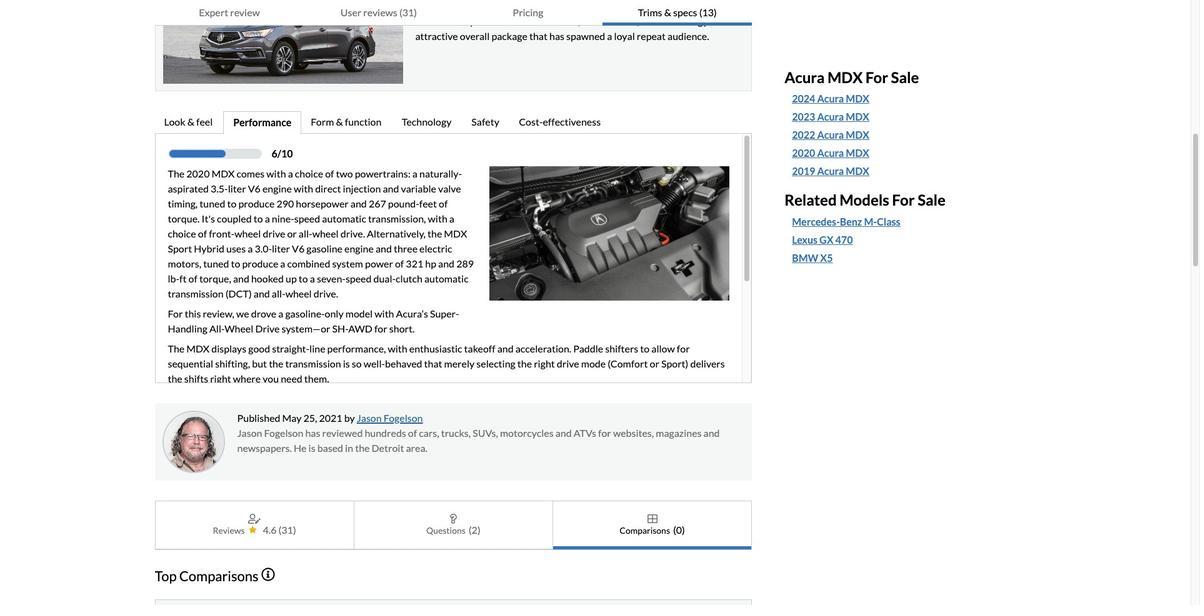 Task type: locate. For each thing, give the bounding box(es) containing it.
choice
[[295, 168, 323, 180], [168, 228, 196, 240]]

289
[[457, 258, 474, 270]]

0 vertical spatial comparisons
[[620, 525, 671, 536]]

0 horizontal spatial or
[[287, 228, 297, 240]]

speed down horsepower
[[294, 213, 320, 225]]

to up the coupled
[[227, 198, 237, 210]]

0 vertical spatial tab list
[[155, 0, 753, 26]]

wheel
[[225, 323, 254, 335]]

sport
[[168, 243, 192, 255]]

for right awd on the bottom of page
[[375, 323, 388, 335]]

0 vertical spatial or
[[287, 228, 297, 240]]

with up the 290
[[294, 183, 313, 195]]

acura up related
[[818, 147, 845, 159]]

0 vertical spatial fogelson
[[384, 412, 423, 424]]

m-
[[865, 216, 878, 228]]

engine
[[263, 183, 292, 195], [345, 243, 374, 255]]

v6 up combined
[[292, 243, 305, 255]]

2 horizontal spatial for
[[893, 191, 915, 209]]

/
[[278, 148, 281, 160]]

all-
[[209, 323, 225, 335]]

jason right by
[[357, 412, 382, 424]]

trims & specs (13) tab
[[603, 0, 753, 26]]

liter down comes
[[228, 183, 246, 195]]

and up the selecting
[[498, 343, 514, 355]]

for inside the mdx displays good straight-line performance, with enthusiastic takeoff and acceleration. paddle shifters to allow for sequential shifting, but the transmission is so well-behaved that merely selecting the right drive mode (comfort or sport) delivers the shifts right where you need them.
[[677, 343, 690, 355]]

0 horizontal spatial drive
[[263, 228, 285, 240]]

comes
[[237, 168, 265, 180]]

comparisons (0)
[[620, 524, 685, 536]]

delivers
[[691, 358, 725, 370]]

jason fogelson automotive journalist image
[[162, 411, 225, 473]]

a left the '3.0-'
[[248, 243, 253, 255]]

to left allow
[[641, 343, 650, 355]]

the
[[168, 168, 185, 180], [168, 343, 185, 355]]

1 vertical spatial for
[[893, 191, 915, 209]]

1 vertical spatial or
[[650, 358, 660, 370]]

x5
[[821, 252, 833, 264]]

0 horizontal spatial speed
[[294, 213, 320, 225]]

the inside the mdx displays good straight-line performance, with enthusiastic takeoff and acceleration. paddle shifters to allow for sequential shifting, but the transmission is so well-behaved that merely selecting the right drive mode (comfort or sport) delivers the shifts right where you need them.
[[168, 343, 185, 355]]

the
[[428, 228, 442, 240], [269, 358, 284, 370], [518, 358, 532, 370], [168, 373, 182, 385], [355, 442, 370, 454]]

0 horizontal spatial v6
[[248, 183, 261, 195]]

drove
[[251, 308, 277, 320]]

1 horizontal spatial (31)
[[400, 6, 417, 18]]

1 the from the top
[[168, 168, 185, 180]]

related models for sale
[[785, 191, 946, 209]]

& right the form
[[336, 116, 343, 128]]

the up aspirated
[[168, 168, 185, 180]]

and left atvs
[[556, 427, 572, 439]]

and up the (dct)
[[233, 273, 250, 285]]

(31)
[[400, 6, 417, 18], [279, 524, 296, 536]]

th large image
[[648, 514, 658, 524]]

system—or
[[282, 323, 331, 335]]

1 vertical spatial choice
[[168, 228, 196, 240]]

for inside for this review, we drove a gasoline-only model with acura's super- handling all-wheel drive system—or sh-awd for short.
[[375, 323, 388, 335]]

acura
[[785, 68, 825, 86], [818, 93, 845, 105], [818, 111, 845, 123], [818, 129, 845, 141], [818, 147, 845, 159], [818, 165, 845, 177]]

2020 up aspirated
[[187, 168, 210, 180]]

0 vertical spatial the
[[168, 168, 185, 180]]

0 vertical spatial drive.
[[341, 228, 365, 240]]

(31) right reviews
[[400, 6, 417, 18]]

question image
[[450, 514, 457, 524]]

right down shifting,
[[210, 373, 231, 385]]

of up "area."
[[408, 427, 417, 439]]

all- down the hooked
[[272, 288, 286, 300]]

tuned
[[200, 198, 225, 210], [203, 258, 229, 270]]

drive. up system at the top of page
[[341, 228, 365, 240]]

0 vertical spatial liter
[[228, 183, 246, 195]]

for
[[866, 68, 889, 86], [893, 191, 915, 209], [168, 308, 183, 320]]

for for models
[[893, 191, 915, 209]]

area.
[[406, 442, 428, 454]]

fogelson up hundreds
[[384, 412, 423, 424]]

1 horizontal spatial automatic
[[425, 273, 469, 285]]

reviews count element
[[279, 523, 296, 538]]

0 horizontal spatial for
[[375, 323, 388, 335]]

1 vertical spatial drive.
[[314, 288, 338, 300]]

0 vertical spatial transmission
[[168, 288, 224, 300]]

0 vertical spatial (31)
[[400, 6, 417, 18]]

& inside look & feel tab
[[187, 116, 194, 128]]

2 horizontal spatial &
[[665, 6, 672, 18]]

a down combined
[[310, 273, 315, 285]]

gx
[[820, 234, 834, 246]]

for inside published may 25, 2021 by jason fogelson jason fogelson has reviewed hundreds of cars, trucks, suvs, motorcycles and atvs for websites, magazines and newspapers. he is based in the detroit area.
[[599, 427, 612, 439]]

0 vertical spatial right
[[534, 358, 555, 370]]

drive inside the mdx displays good straight-line performance, with enthusiastic takeoff and acceleration. paddle shifters to allow for sequential shifting, but the transmission is so well-behaved that merely selecting the right drive mode (comfort or sport) delivers the shifts right where you need them.
[[557, 358, 580, 370]]

cars,
[[419, 427, 439, 439]]

to down 'uses'
[[231, 258, 240, 270]]

6
[[272, 148, 278, 160]]

right down acceleration.
[[534, 358, 555, 370]]

it's
[[202, 213, 215, 225]]

& inside trims & specs (13) "tab"
[[665, 6, 672, 18]]

drive down nine-
[[263, 228, 285, 240]]

by
[[344, 412, 355, 424]]

the up electric
[[428, 228, 442, 240]]

0 vertical spatial for
[[866, 68, 889, 86]]

liter down nine-
[[272, 243, 290, 255]]

1 vertical spatial produce
[[242, 258, 279, 270]]

safety tab
[[462, 111, 510, 134]]

2020 acura mdx test drive review performanceimage image
[[490, 166, 730, 301]]

info circle image
[[261, 568, 275, 582]]

& inside the form & function tab
[[336, 116, 343, 128]]

class
[[878, 216, 901, 228]]

to inside the mdx displays good straight-line performance, with enthusiastic takeoff and acceleration. paddle shifters to allow for sequential shifting, but the transmission is so well-behaved that merely selecting the right drive mode (comfort or sport) delivers the shifts right where you need them.
[[641, 343, 650, 355]]

3.5-
[[211, 183, 228, 195]]

acura right 2019
[[818, 165, 845, 177]]

coupled
[[217, 213, 252, 225]]

0 vertical spatial automatic
[[322, 213, 367, 225]]

2020 acura mdx test drive review summaryimage image
[[163, 0, 403, 84]]

for up sport)
[[677, 343, 690, 355]]

or down nine-
[[287, 228, 297, 240]]

1 horizontal spatial engine
[[345, 243, 374, 255]]

2020 up 2019
[[793, 147, 816, 159]]

comparisons down th large image
[[620, 525, 671, 536]]

0 horizontal spatial 2020
[[187, 168, 210, 180]]

0 horizontal spatial &
[[187, 116, 194, 128]]

1 vertical spatial automatic
[[425, 273, 469, 285]]

(31) inside tab
[[400, 6, 417, 18]]

0 horizontal spatial (31)
[[279, 524, 296, 536]]

1 vertical spatial the
[[168, 343, 185, 355]]

with down "feet"
[[428, 213, 448, 225]]

combined
[[287, 258, 330, 270]]

0 horizontal spatial automatic
[[322, 213, 367, 225]]

valve
[[438, 183, 461, 195]]

0 horizontal spatial right
[[210, 373, 231, 385]]

for right atvs
[[599, 427, 612, 439]]

we
[[236, 308, 249, 320]]

acura right 2023
[[818, 111, 845, 123]]

wheel up 'uses'
[[235, 228, 261, 240]]

look & feel tab
[[155, 111, 223, 134]]

1 horizontal spatial v6
[[292, 243, 305, 255]]

and right 'magazines'
[[704, 427, 720, 439]]

1 horizontal spatial is
[[343, 358, 350, 370]]

selecting
[[477, 358, 516, 370]]

drive. down seven- on the left of page
[[314, 288, 338, 300]]

automatic down hp
[[425, 273, 469, 285]]

suvs,
[[473, 427, 498, 439]]

& left the specs
[[665, 6, 672, 18]]

form & function tab
[[302, 111, 393, 134]]

2020
[[793, 147, 816, 159], [187, 168, 210, 180]]

1 vertical spatial is
[[309, 442, 316, 454]]

1 vertical spatial drive
[[557, 358, 580, 370]]

1 horizontal spatial drive
[[557, 358, 580, 370]]

v6 down comes
[[248, 183, 261, 195]]

user reviews (31) tab
[[304, 0, 454, 26]]

1 vertical spatial tab list
[[155, 111, 753, 134]]

all- up gasoline
[[299, 228, 313, 240]]

sale for acura mdx for sale
[[892, 68, 920, 86]]

clutch
[[396, 273, 423, 285]]

the left shifts
[[168, 373, 182, 385]]

0 vertical spatial for
[[375, 323, 388, 335]]

& for form
[[336, 116, 343, 128]]

1 vertical spatial transmission
[[286, 358, 341, 370]]

aspirated
[[168, 183, 209, 195]]

tab panel
[[155, 133, 753, 387]]

1 vertical spatial sale
[[918, 191, 946, 209]]

choice up direct
[[295, 168, 323, 180]]

detroit
[[372, 442, 404, 454]]

(2)
[[469, 524, 481, 536]]

engine up system at the top of page
[[345, 243, 374, 255]]

0 vertical spatial all-
[[299, 228, 313, 240]]

technology tab
[[393, 111, 462, 134]]

1 horizontal spatial speed
[[346, 273, 372, 285]]

with up short.
[[375, 308, 394, 320]]

tab list containing expert review
[[155, 0, 753, 26]]

tuned up torque,
[[203, 258, 229, 270]]

ft
[[180, 273, 187, 285]]

comparisons count element
[[674, 523, 685, 538]]

acura's
[[396, 308, 428, 320]]

2024 acura mdx 2023 acura mdx 2022 acura mdx 2020 acura mdx 2019 acura mdx
[[793, 93, 870, 177]]

wheel
[[235, 228, 261, 240], [313, 228, 339, 240], [286, 288, 312, 300]]

wheel up gasoline
[[313, 228, 339, 240]]

1 vertical spatial comparisons
[[179, 568, 259, 585]]

tuned up it's
[[200, 198, 225, 210]]

1 tab list from the top
[[155, 0, 753, 26]]

produce up the coupled
[[239, 198, 275, 210]]

for for short.
[[375, 323, 388, 335]]

drive down paddle
[[557, 358, 580, 370]]

2 vertical spatial for
[[168, 308, 183, 320]]

so
[[352, 358, 362, 370]]

1 horizontal spatial 2020
[[793, 147, 816, 159]]

of right "feet"
[[439, 198, 448, 210]]

tab list
[[155, 0, 753, 26], [155, 111, 753, 134], [155, 501, 753, 550]]

1 horizontal spatial or
[[650, 358, 660, 370]]

top comparisons
[[155, 568, 259, 585]]

1 horizontal spatial for
[[866, 68, 889, 86]]

review
[[230, 6, 260, 18]]

& left feel
[[187, 116, 194, 128]]

performance
[[233, 116, 292, 128]]

sh-
[[333, 323, 349, 335]]

the mdx displays good straight-line performance, with enthusiastic takeoff and acceleration. paddle shifters to allow for sequential shifting, but the transmission is so well-behaved that merely selecting the right drive mode (comfort or sport) delivers the shifts right where you need them.
[[168, 343, 725, 385]]

comparisons down the reviews
[[179, 568, 259, 585]]

a right drove
[[278, 308, 284, 320]]

in
[[345, 442, 353, 454]]

1 horizontal spatial comparisons
[[620, 525, 671, 536]]

gasoline-
[[285, 308, 325, 320]]

0 horizontal spatial choice
[[168, 228, 196, 240]]

0 vertical spatial v6
[[248, 183, 261, 195]]

2 tab list from the top
[[155, 111, 753, 134]]

transmission down 'ft'
[[168, 288, 224, 300]]

of
[[325, 168, 334, 180], [439, 198, 448, 210], [198, 228, 207, 240], [395, 258, 404, 270], [189, 273, 198, 285], [408, 427, 417, 439]]

is inside the mdx displays good straight-line performance, with enthusiastic takeoff and acceleration. paddle shifters to allow for sequential shifting, but the transmission is so well-behaved that merely selecting the right drive mode (comfort or sport) delivers the shifts right where you need them.
[[343, 358, 350, 370]]

produce down the '3.0-'
[[242, 258, 279, 270]]

produce
[[239, 198, 275, 210], [242, 258, 279, 270]]

trims & specs (13)
[[638, 6, 717, 18]]

1 vertical spatial 2020
[[187, 168, 210, 180]]

fogelson down the may
[[264, 427, 304, 439]]

0 vertical spatial speed
[[294, 213, 320, 225]]

wheel down up
[[286, 288, 312, 300]]

is right he
[[309, 442, 316, 454]]

the up sequential
[[168, 343, 185, 355]]

1 horizontal spatial choice
[[295, 168, 323, 180]]

takeoff
[[464, 343, 496, 355]]

1 vertical spatial all-
[[272, 288, 286, 300]]

(31) right 4.6
[[279, 524, 296, 536]]

mercedes-benz m-class lexus gx 470 bmw x5
[[793, 216, 901, 264]]

&
[[665, 6, 672, 18], [187, 116, 194, 128], [336, 116, 343, 128]]

is left so
[[343, 358, 350, 370]]

0 horizontal spatial comparisons
[[179, 568, 259, 585]]

1 horizontal spatial jason
[[357, 412, 382, 424]]

speed down system at the top of page
[[346, 273, 372, 285]]

0 vertical spatial is
[[343, 358, 350, 370]]

shifting,
[[215, 358, 250, 370]]

transmission up them.
[[286, 358, 341, 370]]

engine up the 290
[[263, 183, 292, 195]]

2 horizontal spatial for
[[677, 343, 690, 355]]

three
[[394, 243, 418, 255]]

1 vertical spatial liter
[[272, 243, 290, 255]]

0 vertical spatial sale
[[892, 68, 920, 86]]

the right in
[[355, 442, 370, 454]]

effectiveness
[[543, 116, 601, 128]]

and right hp
[[439, 258, 455, 270]]

automatic down horsepower
[[322, 213, 367, 225]]

dual-
[[374, 273, 396, 285]]

or inside the 2020 mdx comes with a choice of two powertrains: a naturally- aspirated 3.5-liter v6 engine with direct injection and variable valve timing, tuned to produce 290 horsepower and 267 pound-feet of torque. it's coupled to a nine-speed automatic transmission, with a choice of front-wheel drive or all-wheel drive. alternatively, the mdx sport hybrid uses a 3.0-liter v6 gasoline engine and three electric motors, tuned to produce a combined system power of 321 hp and 289 lb-ft of torque, and hooked up to a seven-speed dual-clutch automatic transmission (dct) and all-wheel drive.
[[287, 228, 297, 240]]

acura right 2022
[[818, 129, 845, 141]]

(0)
[[674, 524, 685, 536]]

to right up
[[299, 273, 308, 285]]

line
[[310, 343, 326, 355]]

them.
[[305, 373, 329, 385]]

0 horizontal spatial transmission
[[168, 288, 224, 300]]

0 horizontal spatial for
[[168, 308, 183, 320]]

hybrid
[[194, 243, 225, 255]]

1 vertical spatial for
[[677, 343, 690, 355]]

470
[[836, 234, 853, 246]]

0 horizontal spatial jason
[[237, 427, 262, 439]]

the inside published may 25, 2021 by jason fogelson jason fogelson has reviewed hundreds of cars, trucks, suvs, motorcycles and atvs for websites, magazines and newspapers. he is based in the detroit area.
[[355, 442, 370, 454]]

or down allow
[[650, 358, 660, 370]]

2024
[[793, 93, 816, 105]]

with inside for this review, we drove a gasoline-only model with acura's super- handling all-wheel drive system—or sh-awd for short.
[[375, 308, 394, 320]]

0 vertical spatial drive
[[263, 228, 285, 240]]

1 horizontal spatial fogelson
[[384, 412, 423, 424]]

of left two
[[325, 168, 334, 180]]

3 tab list from the top
[[155, 501, 753, 550]]

of right 'ft'
[[189, 273, 198, 285]]

jason down published
[[237, 427, 262, 439]]

all-
[[299, 228, 313, 240], [272, 288, 286, 300]]

right
[[534, 358, 555, 370], [210, 373, 231, 385]]

0 horizontal spatial is
[[309, 442, 316, 454]]

0 horizontal spatial liter
[[228, 183, 246, 195]]

0 vertical spatial engine
[[263, 183, 292, 195]]

with inside the mdx displays good straight-line performance, with enthusiastic takeoff and acceleration. paddle shifters to allow for sequential shifting, but the transmission is so well-behaved that merely selecting the right drive mode (comfort or sport) delivers the shifts right where you need them.
[[388, 343, 408, 355]]

with up behaved
[[388, 343, 408, 355]]

2 the from the top
[[168, 343, 185, 355]]

2 vertical spatial for
[[599, 427, 612, 439]]

a inside for this review, we drove a gasoline-only model with acura's super- handling all-wheel drive system—or sh-awd for short.
[[278, 308, 284, 320]]

2019 acura mdx link up related models for sale
[[793, 164, 1024, 179]]

newspapers.
[[237, 442, 292, 454]]

0 vertical spatial 2020
[[793, 147, 816, 159]]

front-
[[209, 228, 235, 240]]

mercedes-
[[793, 216, 841, 228]]

for for mdx
[[866, 68, 889, 86]]

0 horizontal spatial fogelson
[[264, 427, 304, 439]]

2 vertical spatial tab list
[[155, 501, 753, 550]]

allow
[[652, 343, 675, 355]]

321
[[406, 258, 424, 270]]

1 horizontal spatial &
[[336, 116, 343, 128]]

1 horizontal spatial all-
[[299, 228, 313, 240]]

with down the 6
[[267, 168, 286, 180]]

transmission inside the mdx displays good straight-line performance, with enthusiastic takeoff and acceleration. paddle shifters to allow for sequential shifting, but the transmission is so well-behaved that merely selecting the right drive mode (comfort or sport) delivers the shifts right where you need them.
[[286, 358, 341, 370]]

1 vertical spatial engine
[[345, 243, 374, 255]]

the inside the 2020 mdx comes with a choice of two powertrains: a naturally- aspirated 3.5-liter v6 engine with direct injection and variable valve timing, tuned to produce 290 horsepower and 267 pound-feet of torque. it's coupled to a nine-speed automatic transmission, with a choice of front-wheel drive or all-wheel drive. alternatively, the mdx sport hybrid uses a 3.0-liter v6 gasoline engine and three electric motors, tuned to produce a combined system power of 321 hp and 289 lb-ft of torque, and hooked up to a seven-speed dual-clutch automatic transmission (dct) and all-wheel drive.
[[168, 168, 185, 180]]

1 horizontal spatial transmission
[[286, 358, 341, 370]]

tab list containing 4.6
[[155, 501, 753, 550]]

choice down the torque.
[[168, 228, 196, 240]]



Task type: describe. For each thing, give the bounding box(es) containing it.
the up 'you' on the left bottom of page
[[269, 358, 284, 370]]

tab list containing look & feel
[[155, 111, 753, 134]]

0 vertical spatial jason
[[357, 412, 382, 424]]

the 2020 mdx comes with a choice of two powertrains: a naturally- aspirated 3.5-liter v6 engine with direct injection and variable valve timing, tuned to produce 290 horsepower and 267 pound-feet of torque. it's coupled to a nine-speed automatic transmission, with a choice of front-wheel drive or all-wheel drive. alternatively, the mdx sport hybrid uses a 3.0-liter v6 gasoline engine and three electric motors, tuned to produce a combined system power of 321 hp and 289 lb-ft of torque, and hooked up to a seven-speed dual-clutch automatic transmission (dct) and all-wheel drive.
[[168, 168, 474, 300]]

torque.
[[168, 213, 200, 225]]

expert
[[199, 6, 228, 18]]

(comfort
[[608, 358, 648, 370]]

expert review
[[199, 6, 260, 18]]

sport)
[[662, 358, 689, 370]]

0 horizontal spatial wheel
[[235, 228, 261, 240]]

0 vertical spatial choice
[[295, 168, 323, 180]]

the for the 2020 mdx comes with a choice of two powertrains: a naturally- aspirated 3.5-liter v6 engine with direct injection and variable valve timing, tuned to produce 290 horsepower and 267 pound-feet of torque. it's coupled to a nine-speed automatic transmission, with a choice of front-wheel drive or all-wheel drive. alternatively, the mdx sport hybrid uses a 3.0-liter v6 gasoline engine and three electric motors, tuned to produce a combined system power of 321 hp and 289 lb-ft of torque, and hooked up to a seven-speed dual-clutch automatic transmission (dct) and all-wheel drive.
[[168, 168, 185, 180]]

cost-effectiveness
[[519, 116, 601, 128]]

only
[[325, 308, 344, 320]]

transmission,
[[368, 213, 426, 225]]

1 horizontal spatial liter
[[272, 243, 290, 255]]

specs
[[674, 6, 698, 18]]

bmw x5 link
[[793, 251, 833, 266]]

1 vertical spatial (31)
[[279, 524, 296, 536]]

seven-
[[317, 273, 346, 285]]

acura up 2024
[[785, 68, 825, 86]]

4.6 (31)
[[263, 524, 296, 536]]

review,
[[203, 308, 234, 320]]

3.0-
[[255, 243, 272, 255]]

reviews
[[364, 6, 398, 18]]

safety
[[472, 116, 500, 128]]

for for websites,
[[599, 427, 612, 439]]

function
[[345, 116, 382, 128]]

system
[[332, 258, 363, 270]]

torque,
[[199, 273, 231, 285]]

look & feel
[[164, 116, 213, 128]]

shifters
[[606, 343, 639, 355]]

model
[[346, 308, 373, 320]]

motors,
[[168, 258, 202, 270]]

lexus
[[793, 234, 818, 246]]

pound-
[[388, 198, 420, 210]]

of inside published may 25, 2021 by jason fogelson jason fogelson has reviewed hundreds of cars, trucks, suvs, motorcycles and atvs for websites, magazines and newspapers. he is based in the detroit area.
[[408, 427, 417, 439]]

for inside for this review, we drove a gasoline-only model with acura's super- handling all-wheel drive system—or sh-awd for short.
[[168, 308, 183, 320]]

acura right 2024
[[818, 93, 845, 105]]

magazines
[[656, 427, 702, 439]]

1 horizontal spatial right
[[534, 358, 555, 370]]

2019
[[793, 165, 816, 177]]

models
[[840, 191, 890, 209]]

acceleration.
[[516, 343, 572, 355]]

up
[[286, 273, 297, 285]]

6 / 10
[[272, 148, 293, 160]]

form & function
[[311, 116, 382, 128]]

the inside the 2020 mdx comes with a choice of two powertrains: a naturally- aspirated 3.5-liter v6 engine with direct injection and variable valve timing, tuned to produce 290 horsepower and 267 pound-feet of torque. it's coupled to a nine-speed automatic transmission, with a choice of front-wheel drive or all-wheel drive. alternatively, the mdx sport hybrid uses a 3.0-liter v6 gasoline engine and three electric motors, tuned to produce a combined system power of 321 hp and 289 lb-ft of torque, and hooked up to a seven-speed dual-clutch automatic transmission (dct) and all-wheel drive.
[[428, 228, 442, 240]]

to right the coupled
[[254, 213, 263, 225]]

hundreds
[[365, 427, 406, 439]]

and down the hooked
[[254, 288, 270, 300]]

cost-
[[519, 116, 543, 128]]

0 vertical spatial tuned
[[200, 198, 225, 210]]

and down powertrains:
[[383, 183, 399, 195]]

a left nine-
[[265, 213, 270, 225]]

published may 25, 2021 by jason fogelson jason fogelson has reviewed hundreds of cars, trucks, suvs, motorcycles and atvs for websites, magazines and newspapers. he is based in the detroit area.
[[237, 412, 720, 454]]

merely
[[444, 358, 475, 370]]

the down acceleration.
[[518, 358, 532, 370]]

1 vertical spatial v6
[[292, 243, 305, 255]]

and up power on the left top of page
[[376, 243, 392, 255]]

1 horizontal spatial drive.
[[341, 228, 365, 240]]

straight-
[[272, 343, 310, 355]]

1 vertical spatial speed
[[346, 273, 372, 285]]

the for the mdx displays good straight-line performance, with enthusiastic takeoff and acceleration. paddle shifters to allow for sequential shifting, but the transmission is so well-behaved that merely selecting the right drive mode (comfort or sport) delivers the shifts right where you need them.
[[168, 343, 185, 355]]

and inside the mdx displays good straight-line performance, with enthusiastic takeoff and acceleration. paddle shifters to allow for sequential shifting, but the transmission is so well-behaved that merely selecting the right drive mode (comfort or sport) delivers the shifts right where you need them.
[[498, 343, 514, 355]]

0 horizontal spatial engine
[[263, 183, 292, 195]]

atvs
[[574, 427, 597, 439]]

mdx inside the mdx displays good straight-line performance, with enthusiastic takeoff and acceleration. paddle shifters to allow for sequential shifting, but the transmission is so well-behaved that merely selecting the right drive mode (comfort or sport) delivers the shifts right where you need them.
[[187, 343, 210, 355]]

where
[[233, 373, 261, 385]]

is inside published may 25, 2021 by jason fogelson jason fogelson has reviewed hundreds of cars, trucks, suvs, motorcycles and atvs for websites, magazines and newspapers. he is based in the detroit area.
[[309, 442, 316, 454]]

of left 321
[[395, 258, 404, 270]]

user
[[341, 6, 362, 18]]

but
[[252, 358, 267, 370]]

performance,
[[328, 343, 386, 355]]

1 vertical spatial right
[[210, 373, 231, 385]]

variable
[[401, 183, 437, 195]]

a up variable
[[413, 168, 418, 180]]

2020 inside 2024 acura mdx 2023 acura mdx 2022 acura mdx 2020 acura mdx 2019 acura mdx
[[793, 147, 816, 159]]

need
[[281, 373, 303, 385]]

& for trims
[[665, 6, 672, 18]]

1 vertical spatial fogelson
[[264, 427, 304, 439]]

reviews
[[213, 525, 245, 536]]

a down valve
[[450, 213, 455, 225]]

sale for related models for sale
[[918, 191, 946, 209]]

1 horizontal spatial wheel
[[286, 288, 312, 300]]

he
[[294, 442, 307, 454]]

sequential
[[168, 358, 213, 370]]

reviewed
[[322, 427, 363, 439]]

well-
[[364, 358, 385, 370]]

for this review, we drove a gasoline-only model with acura's super- handling all-wheel drive system—or sh-awd for short.
[[168, 308, 459, 335]]

and down the "injection"
[[351, 198, 367, 210]]

this
[[185, 308, 201, 320]]

electric
[[420, 243, 453, 255]]

questions
[[427, 525, 466, 536]]

based
[[318, 442, 343, 454]]

or inside the mdx displays good straight-line performance, with enthusiastic takeoff and acceleration. paddle shifters to allow for sequential shifting, but the transmission is so well-behaved that merely selecting the right drive mode (comfort or sport) delivers the shifts right where you need them.
[[650, 358, 660, 370]]

comparisons inside comparisons (0)
[[620, 525, 671, 536]]

feet
[[420, 198, 437, 210]]

(dct)
[[226, 288, 252, 300]]

2 horizontal spatial wheel
[[313, 228, 339, 240]]

1 vertical spatial tuned
[[203, 258, 229, 270]]

trims
[[638, 6, 663, 18]]

bmw
[[793, 252, 819, 264]]

benz
[[841, 216, 863, 228]]

cost-effectiveness tab
[[510, 111, 612, 134]]

0 horizontal spatial all-
[[272, 288, 286, 300]]

4.6
[[263, 524, 277, 536]]

trucks,
[[441, 427, 471, 439]]

1 vertical spatial jason
[[237, 427, 262, 439]]

websites,
[[614, 427, 654, 439]]

timing,
[[168, 198, 198, 210]]

expert review tab
[[155, 0, 304, 26]]

horsepower
[[296, 198, 349, 210]]

of down it's
[[198, 228, 207, 240]]

acura mdx for sale
[[785, 68, 920, 86]]

super-
[[430, 308, 459, 320]]

tab panel containing 6
[[155, 133, 753, 387]]

powertrains:
[[355, 168, 411, 180]]

motorcycles
[[500, 427, 554, 439]]

user edit image
[[248, 514, 261, 524]]

drive inside the 2020 mdx comes with a choice of two powertrains: a naturally- aspirated 3.5-liter v6 engine with direct injection and variable valve timing, tuned to produce 290 horsepower and 267 pound-feet of torque. it's coupled to a nine-speed automatic transmission, with a choice of front-wheel drive or all-wheel drive. alternatively, the mdx sport hybrid uses a 3.0-liter v6 gasoline engine and three electric motors, tuned to produce a combined system power of 321 hp and 289 lb-ft of torque, and hooked up to a seven-speed dual-clutch automatic transmission (dct) and all-wheel drive.
[[263, 228, 285, 240]]

awd
[[349, 323, 373, 335]]

290
[[277, 198, 294, 210]]

a up the hooked
[[280, 258, 286, 270]]

& for look
[[187, 116, 194, 128]]

pricing tab
[[454, 0, 603, 26]]

questions count element
[[469, 523, 481, 538]]

2020 inside the 2020 mdx comes with a choice of two powertrains: a naturally- aspirated 3.5-liter v6 engine with direct injection and variable valve timing, tuned to produce 290 horsepower and 267 pound-feet of torque. it's coupled to a nine-speed automatic transmission, with a choice of front-wheel drive or all-wheel drive. alternatively, the mdx sport hybrid uses a 3.0-liter v6 gasoline engine and three electric motors, tuned to produce a combined system power of 321 hp and 289 lb-ft of torque, and hooked up to a seven-speed dual-clutch automatic transmission (dct) and all-wheel drive.
[[187, 168, 210, 180]]

2019 acura mdx link up related
[[793, 164, 870, 179]]

hooked
[[251, 273, 284, 285]]

short.
[[390, 323, 415, 335]]

2022
[[793, 129, 816, 141]]

shifts
[[184, 373, 208, 385]]

performance tab
[[223, 111, 302, 134]]

0 vertical spatial produce
[[239, 198, 275, 210]]

displays
[[212, 343, 247, 355]]

0 horizontal spatial drive.
[[314, 288, 338, 300]]

a down 10 on the left top
[[288, 168, 293, 180]]

transmission inside the 2020 mdx comes with a choice of two powertrains: a naturally- aspirated 3.5-liter v6 engine with direct injection and variable valve timing, tuned to produce 290 horsepower and 267 pound-feet of torque. it's coupled to a nine-speed automatic transmission, with a choice of front-wheel drive or all-wheel drive. alternatively, the mdx sport hybrid uses a 3.0-liter v6 gasoline engine and three electric motors, tuned to produce a combined system power of 321 hp and 289 lb-ft of torque, and hooked up to a seven-speed dual-clutch automatic transmission (dct) and all-wheel drive.
[[168, 288, 224, 300]]

alternatively,
[[367, 228, 426, 240]]



Task type: vqa. For each thing, say whether or not it's contained in the screenshot.
rates
no



